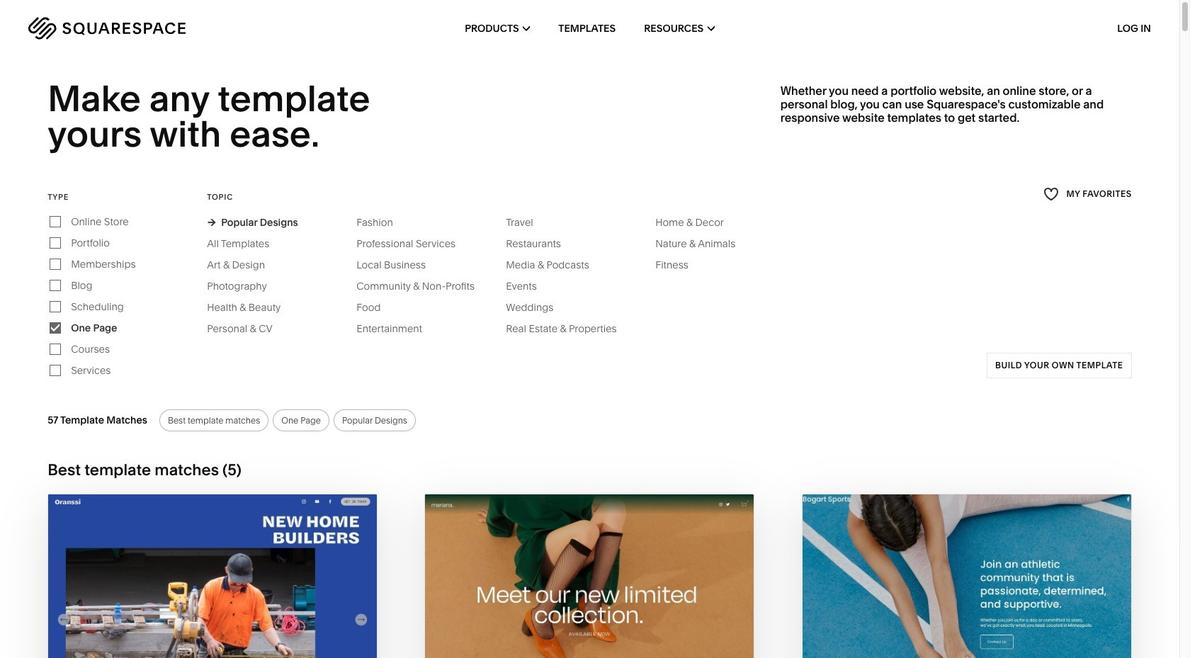 Task type: locate. For each thing, give the bounding box(es) containing it.
bogart image
[[802, 494, 1131, 658]]



Task type: vqa. For each thing, say whether or not it's contained in the screenshot.
with for Beaumont
no



Task type: describe. For each thing, give the bounding box(es) containing it.
oranssi image
[[48, 494, 377, 658]]

mariana image
[[425, 494, 754, 658]]



